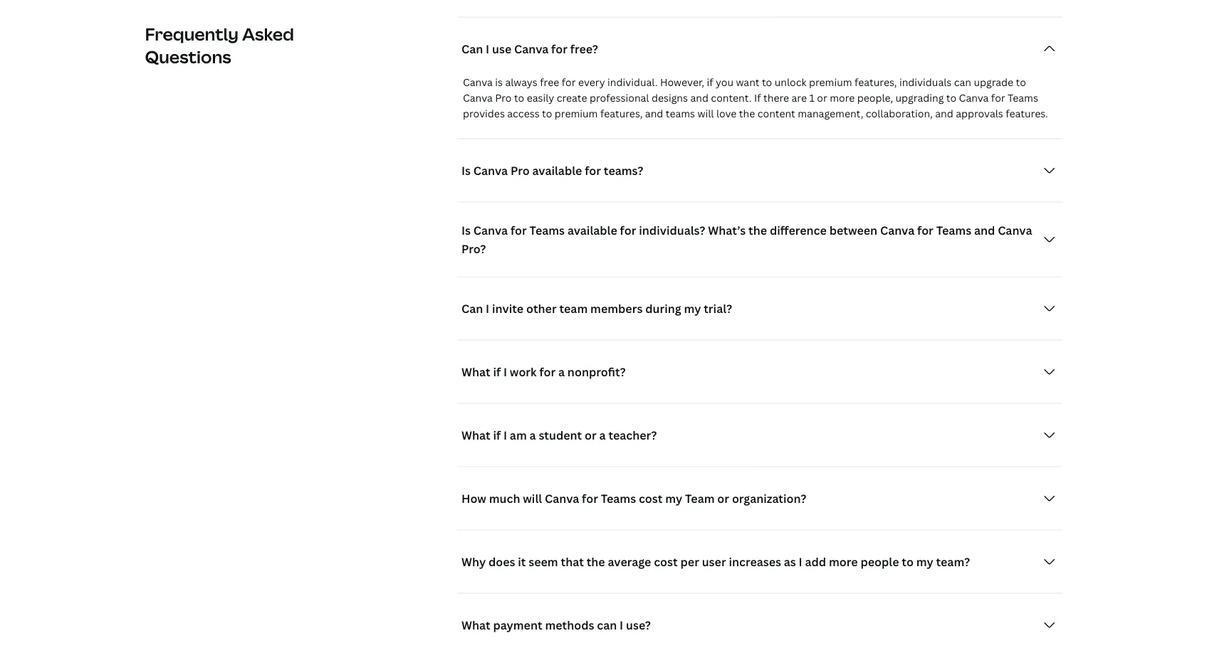 Task type: vqa. For each thing, say whether or not it's contained in the screenshot.
Get inside the the 'Promote your brand or project, experiment with your video editing skills, or just have fun online. Get unique Instagram Reels video ideas from Canva's selection and start creating.'
no



Task type: locate. For each thing, give the bounding box(es) containing it.
what if i work for a nonprofit? button
[[457, 358, 1062, 387]]

1 vertical spatial what
[[461, 428, 490, 443]]

a left teacher?
[[599, 428, 606, 443]]

my left trial?
[[684, 301, 701, 317]]

a right am
[[530, 428, 536, 443]]

1 vertical spatial the
[[749, 223, 767, 238]]

can inside dropdown button
[[461, 41, 483, 57]]

my left team?
[[916, 555, 933, 570]]

is inside is canva pro available for teams? dropdown button
[[461, 163, 471, 178]]

2 what from the top
[[461, 428, 490, 443]]

i left use
[[486, 41, 489, 57]]

1 vertical spatial pro
[[511, 163, 530, 178]]

will inside canva is always free for every individual. however, if you want to unlock premium features, individuals can upgrade to canva pro to easily create professional designs and content. if there are 1 or more people, upgrading to canva for teams provides access to premium features, and teams will love the content management, collaboration, and approvals features.
[[698, 107, 714, 121]]

can for can i use canva for free?
[[461, 41, 483, 57]]

can inside canva is always free for every individual. however, if you want to unlock premium features, individuals can upgrade to canva pro to easily create professional designs and content. if there are 1 or more people, upgrading to canva for teams provides access to premium features, and teams will love the content management, collaboration, and approvals features.
[[954, 76, 971, 89]]

1 vertical spatial or
[[585, 428, 597, 443]]

i left am
[[503, 428, 507, 443]]

more right add
[[829, 555, 858, 570]]

team
[[559, 301, 588, 317]]

i left work
[[503, 365, 507, 380]]

more up management,
[[830, 92, 855, 105]]

or right student
[[585, 428, 597, 443]]

if inside dropdown button
[[493, 365, 501, 380]]

1 what from the top
[[461, 365, 490, 380]]

can left invite
[[461, 301, 483, 317]]

1 vertical spatial more
[[829, 555, 858, 570]]

the right that
[[587, 555, 605, 570]]

a inside what if i work for a nonprofit? dropdown button
[[558, 365, 565, 380]]

love
[[716, 107, 737, 121]]

my
[[684, 301, 701, 317], [665, 491, 682, 507], [916, 555, 933, 570]]

individuals
[[899, 76, 952, 89]]

is canva pro available for teams?
[[461, 163, 643, 178]]

to
[[762, 76, 772, 89], [1016, 76, 1026, 89], [514, 92, 524, 105], [946, 92, 957, 105], [542, 107, 552, 121], [902, 555, 914, 570]]

features.
[[1006, 107, 1048, 121]]

more inside canva is always free for every individual. however, if you want to unlock premium features, individuals can upgrade to canva pro to easily create professional designs and content. if there are 1 or more people, upgrading to canva for teams provides access to premium features, and teams will love the content management, collaboration, and approvals features.
[[830, 92, 855, 105]]

available inside is canva for teams available for individuals? what's the difference between canva for teams and canva pro?
[[568, 223, 617, 238]]

1 vertical spatial features,
[[600, 107, 643, 121]]

1 can from the top
[[461, 41, 483, 57]]

can left use
[[461, 41, 483, 57]]

0 vertical spatial the
[[739, 107, 755, 121]]

as
[[784, 555, 796, 570]]

0 vertical spatial what
[[461, 365, 490, 380]]

how much will canva for teams cost my team or organization? button
[[457, 485, 1062, 513]]

0 vertical spatial pro
[[495, 92, 512, 105]]

features, up people,
[[855, 76, 897, 89]]

1 horizontal spatial will
[[698, 107, 714, 121]]

what inside dropdown button
[[461, 618, 490, 633]]

management,
[[798, 107, 863, 121]]

available down teams?
[[568, 223, 617, 238]]

i
[[486, 41, 489, 57], [486, 301, 489, 317], [503, 365, 507, 380], [503, 428, 507, 443], [799, 555, 802, 570], [620, 618, 623, 633]]

cost left team
[[639, 491, 663, 507]]

0 vertical spatial available
[[532, 163, 582, 178]]

my for trial?
[[684, 301, 701, 317]]

1 horizontal spatial can
[[954, 76, 971, 89]]

what left work
[[461, 365, 490, 380]]

what left payment
[[461, 618, 490, 633]]

what inside dropdown button
[[461, 365, 490, 380]]

can left use? at the right of the page
[[597, 618, 617, 633]]

questions
[[145, 45, 231, 68]]

2 horizontal spatial or
[[817, 92, 827, 105]]

if for what if i work for a nonprofit?
[[493, 365, 501, 380]]

premium down create
[[555, 107, 598, 121]]

if inside "dropdown button"
[[493, 428, 501, 443]]

what inside "dropdown button"
[[461, 428, 490, 443]]

and
[[690, 92, 709, 105], [645, 107, 663, 121], [935, 107, 953, 121], [974, 223, 995, 238]]

to down individuals
[[946, 92, 957, 105]]

0 vertical spatial can
[[954, 76, 971, 89]]

cost left per
[[654, 555, 678, 570]]

1 horizontal spatial or
[[717, 491, 729, 507]]

0 vertical spatial will
[[698, 107, 714, 121]]

1 horizontal spatial a
[[558, 365, 565, 380]]

my left team
[[665, 491, 682, 507]]

frequently asked questions
[[145, 22, 294, 68]]

if for what if i am a student or a teacher?
[[493, 428, 501, 443]]

the right what's
[[749, 223, 767, 238]]

3 what from the top
[[461, 618, 490, 633]]

is canva for teams available for individuals? what's the difference between canva for teams and canva pro?
[[461, 223, 1032, 257]]

will left love at the top
[[698, 107, 714, 121]]

more
[[830, 92, 855, 105], [829, 555, 858, 570]]

can left upgrade
[[954, 76, 971, 89]]

what
[[461, 365, 490, 380], [461, 428, 490, 443], [461, 618, 490, 633]]

1 vertical spatial will
[[523, 491, 542, 507]]

will right the much
[[523, 491, 542, 507]]

if left work
[[493, 365, 501, 380]]

access
[[507, 107, 540, 121]]

1 vertical spatial can
[[461, 301, 483, 317]]

upgrade
[[974, 76, 1014, 89]]

is inside is canva for teams available for individuals? what's the difference between canva for teams and canva pro?
[[461, 223, 471, 238]]

can
[[954, 76, 971, 89], [597, 618, 617, 633]]

if left am
[[493, 428, 501, 443]]

if
[[707, 76, 713, 89], [493, 365, 501, 380], [493, 428, 501, 443]]

1 is from the top
[[461, 163, 471, 178]]

the down if
[[739, 107, 755, 121]]

0 horizontal spatial or
[[585, 428, 597, 443]]

is up pro?
[[461, 223, 471, 238]]

individual.
[[607, 76, 658, 89]]

0 vertical spatial or
[[817, 92, 827, 105]]

pro down access
[[511, 163, 530, 178]]

a
[[558, 365, 565, 380], [530, 428, 536, 443], [599, 428, 606, 443]]

0 vertical spatial can
[[461, 41, 483, 57]]

members
[[590, 301, 643, 317]]

pro down is on the left top
[[495, 92, 512, 105]]

0 horizontal spatial can
[[597, 618, 617, 633]]

0 vertical spatial is
[[461, 163, 471, 178]]

1 vertical spatial my
[[665, 491, 682, 507]]

a left nonprofit?
[[558, 365, 565, 380]]

features, down professional at the top
[[600, 107, 643, 121]]

available
[[532, 163, 582, 178], [568, 223, 617, 238]]

to up there
[[762, 76, 772, 89]]

1 vertical spatial premium
[[555, 107, 598, 121]]

can inside "dropdown button"
[[461, 301, 483, 317]]

0 vertical spatial premium
[[809, 76, 852, 89]]

seem
[[529, 555, 558, 570]]

there
[[763, 92, 789, 105]]

for
[[551, 41, 568, 57], [562, 76, 576, 89], [991, 92, 1005, 105], [585, 163, 601, 178], [511, 223, 527, 238], [620, 223, 636, 238], [917, 223, 934, 238], [539, 365, 556, 380], [582, 491, 598, 507]]

is
[[461, 163, 471, 178], [461, 223, 471, 238]]

more inside dropdown button
[[829, 555, 858, 570]]

it
[[518, 555, 526, 570]]

0 horizontal spatial will
[[523, 491, 542, 507]]

what if i work for a nonprofit?
[[461, 365, 626, 380]]

people
[[861, 555, 899, 570]]

pro?
[[461, 241, 486, 257]]

can
[[461, 41, 483, 57], [461, 301, 483, 317]]

premium
[[809, 76, 852, 89], [555, 107, 598, 121]]

to right upgrade
[[1016, 76, 1026, 89]]

2 horizontal spatial my
[[916, 555, 933, 570]]

can i use canva for free? button
[[457, 35, 1062, 63]]

or right team
[[717, 491, 729, 507]]

0 horizontal spatial my
[[665, 491, 682, 507]]

can inside dropdown button
[[597, 618, 617, 633]]

0 vertical spatial cost
[[639, 491, 663, 507]]

0 vertical spatial more
[[830, 92, 855, 105]]

teams
[[1008, 92, 1038, 105], [530, 223, 565, 238], [936, 223, 971, 238], [601, 491, 636, 507]]

the
[[739, 107, 755, 121], [749, 223, 767, 238], [587, 555, 605, 570]]

1 vertical spatial if
[[493, 365, 501, 380]]

or right 1
[[817, 92, 827, 105]]

1 horizontal spatial premium
[[809, 76, 852, 89]]

is down the provides
[[461, 163, 471, 178]]

to down always
[[514, 92, 524, 105]]

difference
[[770, 223, 827, 238]]

1 horizontal spatial my
[[684, 301, 701, 317]]

team
[[685, 491, 715, 507]]

what left am
[[461, 428, 490, 443]]

how much will canva for teams cost my team or organization?
[[461, 491, 806, 507]]

1 vertical spatial can
[[597, 618, 617, 633]]

if inside canva is always free for every individual. however, if you want to unlock premium features, individuals can upgrade to canva pro to easily create professional designs and content. if there are 1 or more people, upgrading to canva for teams provides access to premium features, and teams will love the content management, collaboration, and approvals features.
[[707, 76, 713, 89]]

0 vertical spatial my
[[684, 301, 701, 317]]

0 vertical spatial if
[[707, 76, 713, 89]]

1 horizontal spatial features,
[[855, 76, 897, 89]]

or inside dropdown button
[[717, 491, 729, 507]]

free
[[540, 76, 559, 89]]

does
[[488, 555, 515, 570]]

2 vertical spatial what
[[461, 618, 490, 633]]

0 horizontal spatial a
[[530, 428, 536, 443]]

or
[[817, 92, 827, 105], [585, 428, 597, 443], [717, 491, 729, 507]]

will
[[698, 107, 714, 121], [523, 491, 542, 507]]

2 can from the top
[[461, 301, 483, 317]]

features,
[[855, 76, 897, 89], [600, 107, 643, 121]]

and inside is canva for teams available for individuals? what's the difference between canva for teams and canva pro?
[[974, 223, 995, 238]]

organization?
[[732, 491, 806, 507]]

per
[[680, 555, 699, 570]]

premium up 1
[[809, 76, 852, 89]]

other
[[526, 301, 557, 317]]

1 vertical spatial cost
[[654, 555, 678, 570]]

invite
[[492, 301, 524, 317]]

to right people
[[902, 555, 914, 570]]

2 is from the top
[[461, 223, 471, 238]]

2 vertical spatial or
[[717, 491, 729, 507]]

my inside "dropdown button"
[[684, 301, 701, 317]]

available down access
[[532, 163, 582, 178]]

content
[[758, 107, 795, 121]]

1 vertical spatial available
[[568, 223, 617, 238]]

1 vertical spatial is
[[461, 223, 471, 238]]

if
[[754, 92, 761, 105]]

2 vertical spatial if
[[493, 428, 501, 443]]

use?
[[626, 618, 651, 633]]

if left you
[[707, 76, 713, 89]]

pro
[[495, 92, 512, 105], [511, 163, 530, 178]]

what for what if i work for a nonprofit?
[[461, 365, 490, 380]]

canva
[[514, 41, 549, 57], [463, 76, 493, 89], [463, 92, 493, 105], [959, 92, 989, 105], [473, 163, 508, 178], [473, 223, 508, 238], [880, 223, 915, 238], [998, 223, 1032, 238], [545, 491, 579, 507]]



Task type: describe. For each thing, give the bounding box(es) containing it.
to down easily
[[542, 107, 552, 121]]

asked
[[242, 22, 294, 46]]

0 vertical spatial features,
[[855, 76, 897, 89]]

is canva for teams available for individuals? what's the difference between canva for teams and canva pro? button
[[457, 220, 1062, 260]]

teams inside canva is always free for every individual. however, if you want to unlock premium features, individuals can upgrade to canva pro to easily create professional designs and content. if there are 1 or more people, upgrading to canva for teams provides access to premium features, and teams will love the content management, collaboration, and approvals features.
[[1008, 92, 1038, 105]]

why does it seem that the average cost per user increases as i add more people to my team? button
[[457, 548, 1062, 577]]

i left use? at the right of the page
[[620, 618, 623, 633]]

designs
[[652, 92, 688, 105]]

user
[[702, 555, 726, 570]]

upgrading
[[896, 92, 944, 105]]

1
[[809, 92, 815, 105]]

what for what payment methods can i use?
[[461, 618, 490, 633]]

team?
[[936, 555, 970, 570]]

what if i am a student or a teacher? button
[[457, 422, 1062, 450]]

can i invite other team members during my trial? button
[[457, 295, 1062, 323]]

what's
[[708, 223, 746, 238]]

0 horizontal spatial features,
[[600, 107, 643, 121]]

to inside dropdown button
[[902, 555, 914, 570]]

teams
[[666, 107, 695, 121]]

collaboration,
[[866, 107, 933, 121]]

pro inside dropdown button
[[511, 163, 530, 178]]

teams?
[[604, 163, 643, 178]]

what for what if i am a student or a teacher?
[[461, 428, 490, 443]]

however,
[[660, 76, 704, 89]]

use
[[492, 41, 511, 57]]

or inside canva is always free for every individual. however, if you want to unlock premium features, individuals can upgrade to canva pro to easily create professional designs and content. if there are 1 or more people, upgrading to canva for teams provides access to premium features, and teams will love the content management, collaboration, and approvals features.
[[817, 92, 827, 105]]

the inside is canva for teams available for individuals? what's the difference between canva for teams and canva pro?
[[749, 223, 767, 238]]

increases
[[729, 555, 781, 570]]

professional
[[590, 92, 649, 105]]

content.
[[711, 92, 752, 105]]

can for can i invite other team members during my trial?
[[461, 301, 483, 317]]

is canva pro available for teams? button
[[457, 157, 1062, 185]]

always
[[505, 76, 538, 89]]

are
[[792, 92, 807, 105]]

canva is always free for every individual. however, if you want to unlock premium features, individuals can upgrade to canva pro to easily create professional designs and content. if there are 1 or more people, upgrading to canva for teams provides access to premium features, and teams will love the content management, collaboration, and approvals features.
[[463, 76, 1048, 121]]

what payment methods can i use?
[[461, 618, 651, 633]]

why
[[461, 555, 486, 570]]

payment
[[493, 618, 542, 633]]

methods
[[545, 618, 594, 633]]

during
[[645, 301, 681, 317]]

unlock
[[775, 76, 806, 89]]

i inside dropdown button
[[503, 365, 507, 380]]

for inside dropdown button
[[539, 365, 556, 380]]

why does it seem that the average cost per user increases as i add more people to my team?
[[461, 555, 970, 570]]

create
[[557, 92, 587, 105]]

how
[[461, 491, 486, 507]]

is
[[495, 76, 503, 89]]

frequently
[[145, 22, 239, 46]]

easily
[[527, 92, 554, 105]]

is for is canva pro available for teams?
[[461, 163, 471, 178]]

am
[[510, 428, 527, 443]]

that
[[561, 555, 584, 570]]

can i invite other team members during my trial?
[[461, 301, 732, 317]]

can i use canva for free?
[[461, 41, 598, 57]]

approvals
[[956, 107, 1003, 121]]

free?
[[570, 41, 598, 57]]

2 horizontal spatial a
[[599, 428, 606, 443]]

want
[[736, 76, 760, 89]]

i right as
[[799, 555, 802, 570]]

what if i am a student or a teacher?
[[461, 428, 657, 443]]

much
[[489, 491, 520, 507]]

work
[[510, 365, 537, 380]]

my for team
[[665, 491, 682, 507]]

people,
[[857, 92, 893, 105]]

0 horizontal spatial premium
[[555, 107, 598, 121]]

provides
[[463, 107, 505, 121]]

2 vertical spatial my
[[916, 555, 933, 570]]

trial?
[[704, 301, 732, 317]]

is for is canva for teams available for individuals? what's the difference between canva for teams and canva pro?
[[461, 223, 471, 238]]

teacher?
[[608, 428, 657, 443]]

every
[[578, 76, 605, 89]]

average
[[608, 555, 651, 570]]

will inside dropdown button
[[523, 491, 542, 507]]

the inside canva is always free for every individual. however, if you want to unlock premium features, individuals can upgrade to canva pro to easily create professional designs and content. if there are 1 or more people, upgrading to canva for teams provides access to premium features, and teams will love the content management, collaboration, and approvals features.
[[739, 107, 755, 121]]

pro inside canva is always free for every individual. however, if you want to unlock premium features, individuals can upgrade to canva pro to easily create professional designs and content. if there are 1 or more people, upgrading to canva for teams provides access to premium features, and teams will love the content management, collaboration, and approvals features.
[[495, 92, 512, 105]]

2 vertical spatial the
[[587, 555, 605, 570]]

add
[[805, 555, 826, 570]]

between
[[829, 223, 877, 238]]

individuals?
[[639, 223, 705, 238]]

i left invite
[[486, 301, 489, 317]]

nonprofit?
[[567, 365, 626, 380]]

you
[[716, 76, 734, 89]]

or inside "dropdown button"
[[585, 428, 597, 443]]

student
[[539, 428, 582, 443]]

what payment methods can i use? button
[[457, 612, 1062, 640]]



